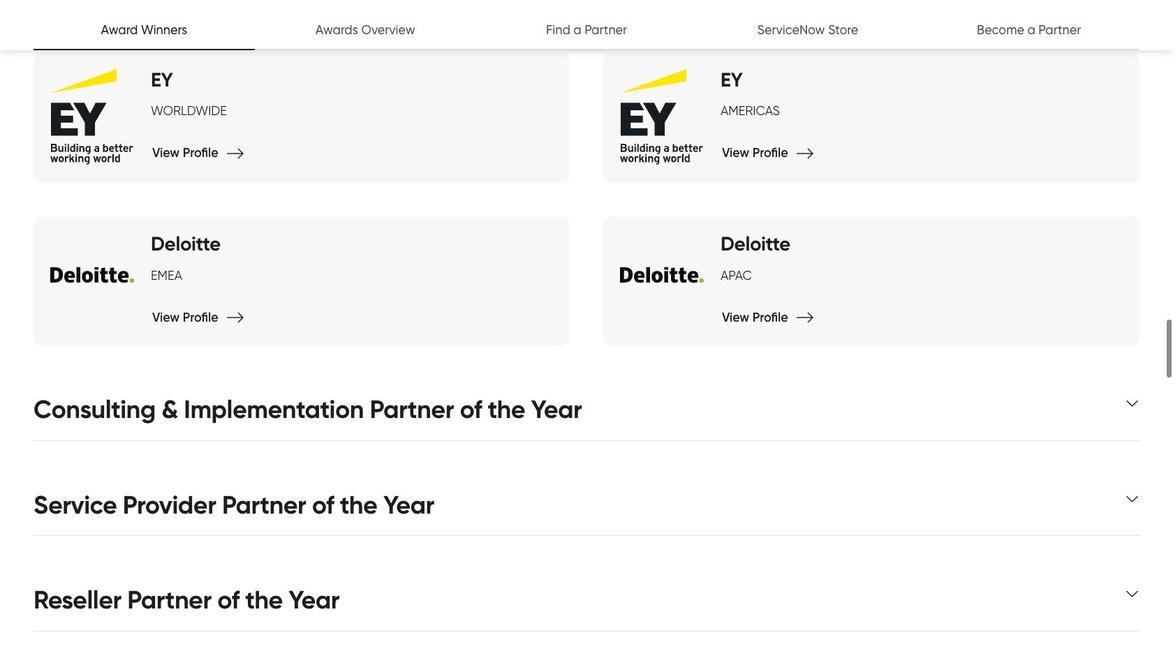 Task type: vqa. For each thing, say whether or not it's contained in the screenshot.
linkedin image
no



Task type: locate. For each thing, give the bounding box(es) containing it.
go to servicenow account image
[[1072, 14, 1089, 30]]



